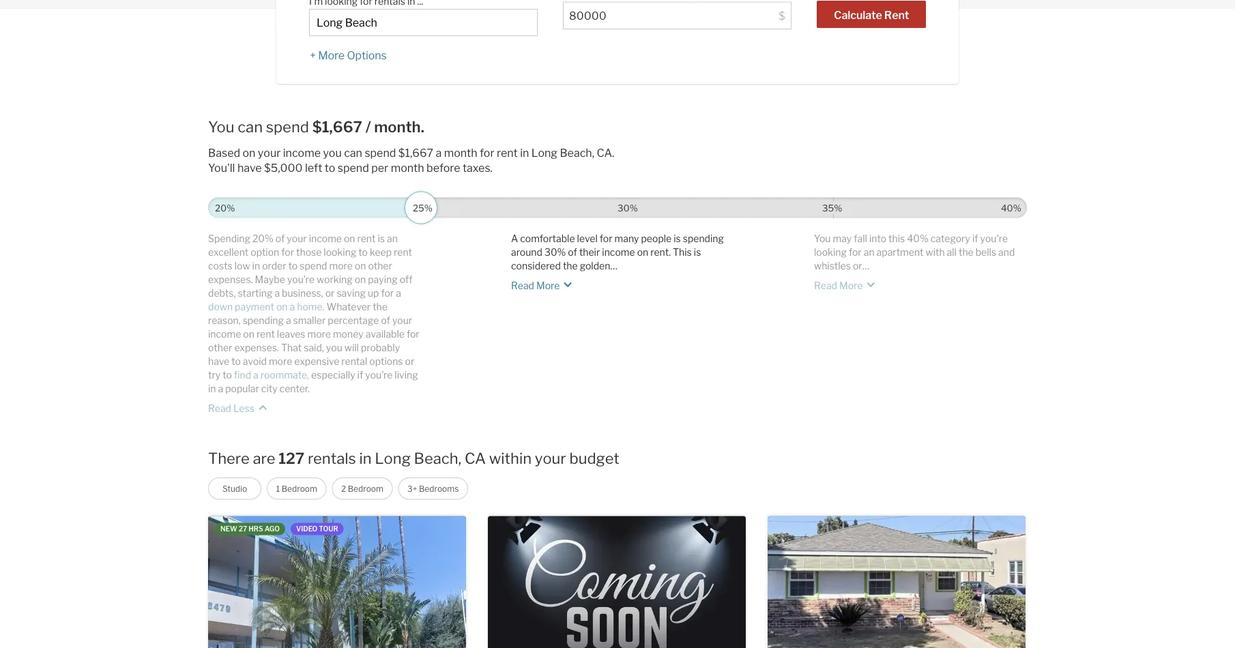 Task type: describe. For each thing, give the bounding box(es) containing it.
off
[[400, 274, 413, 286]]

there
[[208, 449, 250, 468]]

especially
[[311, 370, 355, 381]]

your inside based on your income you can spend $1,667 a month for rent in long beach, ca . you'll have $5,000 left to spend per month before taxes.
[[258, 146, 281, 160]]

or inside whatever the reason, spending a smaller percentage of your income on rent leaves more money available for other expenses. that said, you will probably have to avoid more expensive rental options or try to
[[405, 356, 415, 367]]

level
[[577, 233, 598, 245]]

video
[[296, 525, 318, 533]]

have inside whatever the reason, spending a smaller percentage of your income on rent leaves more money available for other expenses. that said, you will probably have to avoid more expensive rental options or try to
[[208, 356, 230, 367]]

looking inside you may fall into this 40% category if you're looking for an apartment with all the bells and whistles or
[[814, 247, 847, 258]]

0 horizontal spatial more
[[318, 49, 345, 62]]

income inside based on your income you can spend $1,667 a month for rent in long beach, ca . you'll have $5,000 left to spend per month before taxes.
[[283, 146, 321, 160]]

less
[[233, 403, 255, 414]]

read more link for whistles
[[814, 273, 880, 293]]

of inside whatever the reason, spending a smaller percentage of your income on rent leaves more money available for other expenses. that said, you will probably have to avoid more expensive rental options or try to
[[381, 315, 390, 327]]

spending 20% of your income on rent is an excellent option for those looking to keep rent costs low in order to spend more on other expenses. maybe you're working on paying off debts, starting a business, or saving up for a down payment on a home.
[[208, 233, 413, 313]]

rent
[[885, 8, 910, 22]]

starting
[[238, 288, 273, 299]]

spending
[[208, 233, 251, 245]]

1 horizontal spatial is
[[674, 233, 681, 245]]

looking inside spending 20% of your income on rent is an excellent option for those looking to keep rent costs low in order to spend more on other expenses. maybe you're working on paying off debts, starting a business, or saving up for a down payment on a home.
[[324, 247, 357, 258]]

saving
[[337, 288, 366, 299]]

down
[[208, 301, 233, 313]]

your inside whatever the reason, spending a smaller percentage of your income on rent leaves more money available for other expenses. that said, you will probably have to avoid more expensive rental options or try to
[[392, 315, 412, 327]]

2
[[341, 484, 346, 494]]

1 horizontal spatial month
[[444, 146, 478, 160]]

especially if you're living in a popular city center.
[[208, 370, 418, 395]]

1 vertical spatial beach,
[[414, 449, 462, 468]]

0 horizontal spatial month
[[391, 161, 424, 175]]

hrs
[[249, 525, 263, 533]]

low
[[235, 260, 250, 272]]

roommate,
[[261, 370, 309, 381]]

your right within
[[535, 449, 566, 468]]

long inside based on your income you can spend $1,667 a month for rent in long beach, ca . you'll have $5,000 left to spend per month before taxes.
[[532, 146, 558, 160]]

payment
[[235, 301, 274, 313]]

spend up $5,000
[[266, 118, 309, 136]]

before
[[427, 161, 460, 175]]

studio
[[222, 484, 247, 494]]

rentals
[[308, 449, 356, 468]]

spend left per
[[338, 161, 369, 175]]

will
[[345, 342, 359, 354]]

to left keep
[[359, 247, 368, 258]]

calculate rent button
[[817, 1, 926, 28]]

all
[[947, 247, 957, 258]]

0 horizontal spatial long
[[375, 449, 411, 468]]

an inside spending 20% of your income on rent is an excellent option for those looking to keep rent costs low in order to spend more on other expenses. maybe you're working on paying off debts, starting a business, or saving up for a down payment on a home.
[[387, 233, 398, 245]]

2 horizontal spatial is
[[694, 247, 701, 258]]

of inside spending 20% of your income on rent is an excellent option for those looking to keep rent costs low in order to spend more on other expenses. maybe you're working on paying off debts, starting a business, or saving up for a down payment on a home.
[[276, 233, 285, 245]]

you for you can spend $1,667 / month.
[[208, 118, 234, 136]]

the inside whatever the reason, spending a smaller percentage of your income on rent leaves more money available for other expenses. that said, you will probably have to avoid more expensive rental options or try to
[[373, 301, 388, 313]]

living
[[395, 370, 418, 381]]

income inside whatever the reason, spending a smaller percentage of your income on rent leaves more money available for other expenses. that said, you will probably have to avoid more expensive rental options or try to
[[208, 329, 241, 340]]

… for golden
[[611, 260, 618, 272]]

costs
[[208, 260, 233, 272]]

percentage
[[328, 315, 379, 327]]

40%
[[907, 233, 929, 245]]

0 horizontal spatial ca
[[465, 449, 486, 468]]

to right try
[[223, 370, 232, 381]]

debts,
[[208, 288, 236, 299]]

can inside based on your income you can spend $1,667 a month for rent in long beach, ca . you'll have $5,000 left to spend per month before taxes.
[[344, 146, 362, 160]]

in inside spending 20% of your income on rent is an excellent option for those looking to keep rent costs low in order to spend more on other expenses. maybe you're working on paying off debts, starting a business, or saving up for a down payment on a home.
[[252, 260, 260, 272]]

many
[[615, 233, 639, 245]]

available
[[366, 329, 405, 340]]

more for you may fall into this 40% category if you're looking for an apartment with all the bells and whistles or
[[840, 280, 863, 291]]

keep
[[370, 247, 392, 258]]

read more for the
[[511, 280, 560, 291]]

to up find
[[232, 356, 241, 367]]

… for or
[[863, 260, 870, 272]]

excellent
[[208, 247, 249, 258]]

in inside especially if you're living in a popular city center.
[[208, 383, 216, 395]]

+ more options button
[[309, 49, 387, 62]]

bells
[[976, 247, 997, 258]]

down payment on a home. link
[[208, 301, 327, 313]]

home.
[[297, 301, 325, 313]]

for right up
[[381, 288, 394, 299]]

money
[[333, 329, 364, 340]]

for inside "a comfortable level for many people is spending around 30% of their income on rent. this is considered the golden"
[[600, 233, 613, 245]]

$
[[779, 9, 786, 23]]

Studio radio
[[208, 478, 261, 500]]

if inside you may fall into this 40% category if you're looking for an apartment with all the bells and whistles or
[[973, 233, 979, 245]]

calculate rent
[[834, 8, 910, 22]]

.
[[612, 146, 615, 160]]

those
[[296, 247, 322, 258]]

options
[[347, 49, 387, 62]]

+ more options
[[310, 49, 387, 62]]

center.
[[280, 383, 310, 395]]

option group containing studio
[[208, 470, 468, 500]]

expensive
[[294, 356, 340, 367]]

whatever
[[327, 301, 371, 313]]

read more link for the
[[511, 273, 576, 293]]

calculate
[[834, 8, 882, 22]]

the inside "a comfortable level for many people is spending around 30% of their income on rent. this is considered the golden"
[[563, 260, 578, 272]]

around
[[511, 247, 543, 258]]

3+
[[408, 484, 417, 494]]

2 Bedroom radio
[[332, 478, 393, 500]]

expenses. inside whatever the reason, spending a smaller percentage of your income on rent leaves more money available for other expenses. that said, you will probably have to avoid more expensive rental options or try to
[[234, 342, 279, 354]]

a inside based on your income you can spend $1,667 a month for rent in long beach, ca . you'll have $5,000 left to spend per month before taxes.
[[436, 146, 442, 160]]

business,
[[282, 288, 323, 299]]

golden
[[580, 260, 611, 272]]

$1,667 inside based on your income you can spend $1,667 a month for rent in long beach, ca . you'll have $5,000 left to spend per month before taxes.
[[399, 146, 434, 160]]

read more for whistles
[[814, 280, 863, 291]]

30%
[[545, 247, 566, 258]]

that
[[281, 342, 302, 354]]

of inside "a comfortable level for many people is spending around 30% of their income on rent. this is considered the golden"
[[568, 247, 577, 258]]

to inside based on your income you can spend $1,667 a month for rent in long beach, ca . you'll have $5,000 left to spend per month before taxes.
[[325, 161, 335, 175]]

taxes.
[[463, 161, 493, 175]]

a inside especially if you're living in a popular city center.
[[218, 383, 223, 395]]

find a roommate,
[[234, 370, 311, 381]]

paying
[[368, 274, 398, 286]]

income inside "a comfortable level for many people is spending around 30% of their income on rent. this is considered the golden"
[[602, 247, 635, 258]]

you can spend $1,667 / month.
[[208, 118, 425, 136]]

based
[[208, 146, 240, 160]]

this
[[889, 233, 905, 245]]

in inside based on your income you can spend $1,667 a month for rent in long beach, ca . you'll have $5,000 left to spend per month before taxes.
[[520, 146, 529, 160]]

bedroom for 1 bedroom
[[282, 484, 317, 494]]

beach, inside based on your income you can spend $1,667 a month for rent in long beach, ca . you'll have $5,000 left to spend per month before taxes.
[[560, 146, 595, 160]]



Task type: vqa. For each thing, say whether or not it's contained in the screenshot.
the right of
yes



Task type: locate. For each thing, give the bounding box(es) containing it.
more for a comfortable level for many people is spending around 30% of their income on rent. this is considered the golden
[[537, 280, 560, 291]]

bedroom inside option
[[282, 484, 317, 494]]

looking up working at the top of the page
[[324, 247, 357, 258]]

more right +
[[318, 49, 345, 62]]

income inside spending 20% of your income on rent is an excellent option for those looking to keep rent costs low in order to spend more on other expenses. maybe you're working on paying off debts, starting a business, or saving up for a down payment on a home.
[[309, 233, 342, 245]]

1 horizontal spatial more
[[537, 280, 560, 291]]

a down off
[[396, 288, 401, 299]]

a
[[511, 233, 518, 245]]

bedroom for 2 bedroom
[[348, 484, 384, 494]]

avoid
[[243, 356, 267, 367]]

2 horizontal spatial read
[[814, 280, 838, 291]]

read down whistles
[[814, 280, 838, 291]]

/
[[366, 118, 371, 136]]

2 vertical spatial or
[[405, 356, 415, 367]]

photo of 356 e south st, long beach, ca 90805 image
[[488, 516, 746, 649]]

0 horizontal spatial read more link
[[511, 273, 576, 293]]

0 vertical spatial other
[[368, 260, 392, 272]]

tour
[[319, 525, 338, 533]]

1 horizontal spatial beach,
[[560, 146, 595, 160]]

more
[[329, 260, 353, 272], [308, 329, 331, 340], [269, 356, 292, 367]]

category
[[931, 233, 971, 245]]

apartment
[[877, 247, 924, 258]]

or
[[853, 260, 863, 272], [325, 288, 335, 299], [405, 356, 415, 367]]

0 vertical spatial you
[[208, 118, 234, 136]]

into
[[870, 233, 887, 245]]

or right whistles
[[853, 260, 863, 272]]

rent inside whatever the reason, spending a smaller percentage of your income on rent leaves more money available for other expenses. that said, you will probably have to avoid more expensive rental options or try to
[[257, 329, 275, 340]]

0 vertical spatial you
[[323, 146, 342, 160]]

you inside you may fall into this 40% category if you're looking for an apartment with all the bells and whistles or
[[814, 233, 831, 245]]

0 vertical spatial if
[[973, 233, 979, 245]]

2 read more from the left
[[814, 280, 863, 291]]

1 vertical spatial more
[[308, 329, 331, 340]]

whistles
[[814, 260, 851, 272]]

read more link
[[511, 273, 576, 293], [814, 273, 880, 293]]

1 horizontal spatial spending
[[683, 233, 724, 245]]

spending inside "a comfortable level for many people is spending around 30% of their income on rent. this is considered the golden"
[[683, 233, 724, 245]]

find a roommate, link
[[234, 370, 311, 381]]

in
[[520, 146, 529, 160], [252, 260, 260, 272], [208, 383, 216, 395], [359, 449, 372, 468]]

1 horizontal spatial or
[[405, 356, 415, 367]]

your up those
[[287, 233, 307, 245]]

option
[[251, 247, 279, 258]]

spending down down payment on a home. link
[[243, 315, 284, 327]]

income up left
[[283, 146, 321, 160]]

rent.
[[651, 247, 671, 258]]

0 vertical spatial spending
[[683, 233, 724, 245]]

0 horizontal spatial have
[[208, 356, 230, 367]]

0 horizontal spatial of
[[276, 233, 285, 245]]

or down working at the top of the page
[[325, 288, 335, 299]]

try
[[208, 370, 221, 381]]

more up working at the top of the page
[[329, 260, 353, 272]]

can down you can spend $1,667 / month.
[[344, 146, 362, 160]]

0 horizontal spatial the
[[373, 301, 388, 313]]

expenses. up debts,
[[208, 274, 253, 286]]

1 vertical spatial can
[[344, 146, 362, 160]]

if up 'bells'
[[973, 233, 979, 245]]

2 … from the left
[[863, 260, 870, 272]]

is up this
[[674, 233, 681, 245]]

2 horizontal spatial more
[[840, 280, 863, 291]]

smaller
[[293, 315, 326, 327]]

your up $5,000
[[258, 146, 281, 160]]

have right you'll
[[237, 161, 262, 175]]

1 horizontal spatial read more link
[[814, 273, 880, 293]]

0 horizontal spatial can
[[238, 118, 263, 136]]

have up try
[[208, 356, 230, 367]]

order
[[262, 260, 286, 272]]

other down keep
[[368, 260, 392, 272]]

looking
[[324, 247, 357, 258], [814, 247, 847, 258]]

income down the reason,
[[208, 329, 241, 340]]

looking up whistles
[[814, 247, 847, 258]]

2 horizontal spatial the
[[959, 247, 974, 258]]

if inside especially if you're living in a popular city center.
[[357, 370, 363, 381]]

new 27 hrs ago
[[221, 525, 280, 533]]

read for a comfortable level for many people is spending around 30% of their income on rent. this is considered the golden
[[511, 280, 535, 291]]

1 vertical spatial month
[[391, 161, 424, 175]]

bedroom right 2
[[348, 484, 384, 494]]

1 vertical spatial other
[[208, 342, 232, 354]]

20%
[[253, 233, 274, 245]]

of right 20%
[[276, 233, 285, 245]]

their
[[580, 247, 600, 258]]

are
[[253, 449, 275, 468]]

for right available
[[407, 329, 420, 340]]

a inside whatever the reason, spending a smaller percentage of your income on rent leaves more money available for other expenses. that said, you will probably have to avoid more expensive rental options or try to
[[286, 315, 291, 327]]

other
[[368, 260, 392, 272], [208, 342, 232, 354]]

the inside you may fall into this 40% category if you're looking for an apartment with all the bells and whistles or
[[959, 247, 974, 258]]

$1,667 left /
[[312, 118, 363, 136]]

… down many
[[611, 260, 618, 272]]

up
[[368, 288, 379, 299]]

income down many
[[602, 247, 635, 258]]

2 read more link from the left
[[814, 273, 880, 293]]

0 vertical spatial month
[[444, 146, 478, 160]]

0 horizontal spatial or
[[325, 288, 335, 299]]

2 vertical spatial more
[[269, 356, 292, 367]]

your inside spending 20% of your income on rent is an excellent option for those looking to keep rent costs low in order to spend more on other expenses. maybe you're working on paying off debts, starting a business, or saving up for a down payment on a home.
[[287, 233, 307, 245]]

1 horizontal spatial read more
[[814, 280, 863, 291]]

probably
[[361, 342, 400, 354]]

2 horizontal spatial or
[[853, 260, 863, 272]]

read less link
[[208, 395, 271, 416]]

2 vertical spatial the
[[373, 301, 388, 313]]

spending up this
[[683, 233, 724, 245]]

1 bedroom from the left
[[282, 484, 317, 494]]

bedrooms
[[419, 484, 459, 494]]

0 horizontal spatial is
[[378, 233, 385, 245]]

0 horizontal spatial you're
[[287, 274, 315, 286]]

$1,667 down the month.
[[399, 146, 434, 160]]

0 horizontal spatial an
[[387, 233, 398, 245]]

the down up
[[373, 301, 388, 313]]

2 bedroom from the left
[[348, 484, 384, 494]]

1 vertical spatial you're
[[365, 370, 393, 381]]

or up the living
[[405, 356, 415, 367]]

you left "may"
[[814, 233, 831, 245]]

0 horizontal spatial read more
[[511, 280, 560, 291]]

1 horizontal spatial you
[[814, 233, 831, 245]]

spend up per
[[365, 146, 396, 160]]

read down the considered
[[511, 280, 535, 291]]

you're
[[981, 233, 1008, 245]]

is right this
[[694, 247, 701, 258]]

other inside whatever the reason, spending a smaller percentage of your income on rent leaves more money available for other expenses. that said, you will probably have to avoid more expensive rental options or try to
[[208, 342, 232, 354]]

the right the all
[[959, 247, 974, 258]]

1 vertical spatial you
[[814, 233, 831, 245]]

on
[[243, 146, 256, 160], [344, 233, 355, 245], [637, 247, 649, 258], [355, 260, 366, 272], [355, 274, 366, 286], [276, 301, 288, 313], [243, 329, 255, 340]]

photo of 6479 atlantic ave, long beach, ca 90805 image
[[208, 516, 466, 649]]

2 horizontal spatial of
[[568, 247, 577, 258]]

have
[[237, 161, 262, 175], [208, 356, 230, 367]]

read left less
[[208, 403, 231, 414]]

bedroom
[[282, 484, 317, 494], [348, 484, 384, 494]]

a down try
[[218, 383, 223, 395]]

0 horizontal spatial if
[[357, 370, 363, 381]]

1 horizontal spatial an
[[864, 247, 875, 258]]

0 vertical spatial expenses.
[[208, 274, 253, 286]]

may
[[833, 233, 852, 245]]

more inside spending 20% of your income on rent is an excellent option for those looking to keep rent costs low in order to spend more on other expenses. maybe you're working on paying off debts, starting a business, or saving up for a down payment on a home.
[[329, 260, 353, 272]]

if down rental
[[357, 370, 363, 381]]

1 vertical spatial you
[[326, 342, 343, 354]]

an
[[387, 233, 398, 245], [864, 247, 875, 258]]

1 vertical spatial an
[[864, 247, 875, 258]]

have inside based on your income you can spend $1,667 a month for rent in long beach, ca . you'll have $5,000 left to spend per month before taxes.
[[237, 161, 262, 175]]

1 vertical spatial have
[[208, 356, 230, 367]]

read for you may fall into this 40% category if you're looking for an apartment with all the bells and whistles or
[[814, 280, 838, 291]]

0 vertical spatial ca
[[597, 146, 612, 160]]

an inside you may fall into this 40% category if you're looking for an apartment with all the bells and whistles or
[[864, 247, 875, 258]]

comfortable
[[520, 233, 575, 245]]

read inside read less "link"
[[208, 403, 231, 414]]

Income before taxes text field
[[569, 9, 775, 23]]

you may fall into this 40% category if you're looking for an apartment with all the bells and whistles or
[[814, 233, 1015, 272]]

for inside you may fall into this 40% category if you're looking for an apartment with all the bells and whistles or
[[849, 247, 862, 258]]

27
[[239, 525, 247, 533]]

long
[[532, 146, 558, 160], [375, 449, 411, 468]]

read more
[[511, 280, 560, 291], [814, 280, 863, 291]]

income up those
[[309, 233, 342, 245]]

0 horizontal spatial read
[[208, 403, 231, 414]]

month up the taxes.
[[444, 146, 478, 160]]

expenses. inside spending 20% of your income on rent is an excellent option for those looking to keep rent costs low in order to spend more on other expenses. maybe you're working on paying off debts, starting a business, or saving up for a down payment on a home.
[[208, 274, 253, 286]]

ago
[[265, 525, 280, 533]]

ca
[[597, 146, 612, 160], [465, 449, 486, 468]]

your
[[258, 146, 281, 160], [287, 233, 307, 245], [392, 315, 412, 327], [535, 449, 566, 468]]

left
[[305, 161, 322, 175]]

for inside whatever the reason, spending a smaller percentage of your income on rent leaves more money available for other expenses. that said, you will probably have to avoid more expensive rental options or try to
[[407, 329, 420, 340]]

0 vertical spatial of
[[276, 233, 285, 245]]

0 vertical spatial beach,
[[560, 146, 595, 160]]

your up available
[[392, 315, 412, 327]]

you're inside especially if you're living in a popular city center.
[[365, 370, 393, 381]]

0 horizontal spatial you
[[208, 118, 234, 136]]

working
[[317, 274, 353, 286]]

find
[[234, 370, 251, 381]]

budget
[[570, 449, 620, 468]]

a down "business,"
[[290, 301, 295, 313]]

…
[[611, 260, 618, 272], [863, 260, 870, 272]]

1 … from the left
[[611, 260, 618, 272]]

whatever the reason, spending a smaller percentage of your income on rent leaves more money available for other expenses. that said, you will probably have to avoid more expensive rental options or try to
[[208, 301, 420, 381]]

people
[[641, 233, 672, 245]]

said,
[[304, 342, 324, 354]]

of left 'their'
[[568, 247, 577, 258]]

of up available
[[381, 315, 390, 327]]

1 horizontal spatial …
[[863, 260, 870, 272]]

for up the taxes.
[[480, 146, 495, 160]]

on inside based on your income you can spend $1,667 a month for rent in long beach, ca . you'll have $5,000 left to spend per month before taxes.
[[243, 146, 256, 160]]

1 horizontal spatial bedroom
[[348, 484, 384, 494]]

month
[[444, 146, 478, 160], [391, 161, 424, 175]]

is inside spending 20% of your income on rent is an excellent option for those looking to keep rent costs low in order to spend more on other expenses. maybe you're working on paying off debts, starting a business, or saving up for a down payment on a home.
[[378, 233, 385, 245]]

you're up "business,"
[[287, 274, 315, 286]]

None range field
[[208, 197, 1027, 215]]

127
[[279, 449, 305, 468]]

on inside whatever the reason, spending a smaller percentage of your income on rent leaves more money available for other expenses. that said, you will probably have to avoid more expensive rental options or try to
[[243, 329, 255, 340]]

1 horizontal spatial other
[[368, 260, 392, 272]]

to right order
[[289, 260, 298, 272]]

a up before
[[436, 146, 442, 160]]

photo of 5649 california ave, long beach, ca 90805 image
[[768, 516, 1026, 649]]

+
[[310, 49, 316, 62]]

on inside "a comfortable level for many people is spending around 30% of their income on rent. this is considered the golden"
[[637, 247, 649, 258]]

2 vertical spatial of
[[381, 315, 390, 327]]

0 horizontal spatial …
[[611, 260, 618, 272]]

1 Bedroom radio
[[267, 478, 327, 500]]

considered
[[511, 260, 561, 272]]

1 horizontal spatial $1,667
[[399, 146, 434, 160]]

1 horizontal spatial if
[[973, 233, 979, 245]]

a up leaves
[[286, 315, 291, 327]]

$5,000
[[264, 161, 303, 175]]

a
[[436, 146, 442, 160], [275, 288, 280, 299], [396, 288, 401, 299], [290, 301, 295, 313], [286, 315, 291, 327], [253, 370, 259, 381], [218, 383, 223, 395]]

ca inside based on your income you can spend $1,667 a month for rent in long beach, ca . you'll have $5,000 left to spend per month before taxes.
[[597, 146, 612, 160]]

expenses. up avoid
[[234, 342, 279, 354]]

1 horizontal spatial you're
[[365, 370, 393, 381]]

1 horizontal spatial looking
[[814, 247, 847, 258]]

spending
[[683, 233, 724, 245], [243, 315, 284, 327]]

read more link down the considered
[[511, 273, 576, 293]]

0 horizontal spatial bedroom
[[282, 484, 317, 494]]

for right level
[[600, 233, 613, 245]]

spend
[[266, 118, 309, 136], [365, 146, 396, 160], [338, 161, 369, 175], [300, 260, 327, 272]]

month right per
[[391, 161, 424, 175]]

for up order
[[281, 247, 294, 258]]

1 vertical spatial ca
[[465, 449, 486, 468]]

0 horizontal spatial looking
[[324, 247, 357, 258]]

0 horizontal spatial $1,667
[[312, 118, 363, 136]]

more up roommate, at the bottom left of the page
[[269, 356, 292, 367]]

the
[[959, 247, 974, 258], [563, 260, 578, 272], [373, 301, 388, 313]]

City, neighborhood, or zip code search field
[[309, 9, 538, 36]]

read
[[511, 280, 535, 291], [814, 280, 838, 291], [208, 403, 231, 414]]

1 vertical spatial if
[[357, 370, 363, 381]]

1 horizontal spatial the
[[563, 260, 578, 272]]

there are 127 rentals in long beach, ca within your budget
[[208, 449, 620, 468]]

rent inside based on your income you can spend $1,667 a month for rent in long beach, ca . you'll have $5,000 left to spend per month before taxes.
[[497, 146, 518, 160]]

you
[[323, 146, 342, 160], [326, 342, 343, 354]]

for inside based on your income you can spend $1,667 a month for rent in long beach, ca . you'll have $5,000 left to spend per month before taxes.
[[480, 146, 495, 160]]

1 horizontal spatial ca
[[597, 146, 612, 160]]

more down whistles
[[840, 280, 863, 291]]

you'll
[[208, 161, 235, 175]]

0 vertical spatial can
[[238, 118, 263, 136]]

1 read more from the left
[[511, 280, 560, 291]]

you're down options
[[365, 370, 393, 381]]

maybe
[[255, 274, 285, 286]]

a right find
[[253, 370, 259, 381]]

0 vertical spatial long
[[532, 146, 558, 160]]

2 looking from the left
[[814, 247, 847, 258]]

more
[[318, 49, 345, 62], [537, 280, 560, 291], [840, 280, 863, 291]]

you down you can spend $1,667 / month.
[[323, 146, 342, 160]]

bedroom right '1'
[[282, 484, 317, 494]]

0 vertical spatial have
[[237, 161, 262, 175]]

or inside spending 20% of your income on rent is an excellent option for those looking to keep rent costs low in order to spend more on other expenses. maybe you're working on paying off debts, starting a business, or saving up for a down payment on a home.
[[325, 288, 335, 299]]

to right left
[[325, 161, 335, 175]]

1 looking from the left
[[324, 247, 357, 258]]

can up based
[[238, 118, 263, 136]]

if
[[973, 233, 979, 245], [357, 370, 363, 381]]

1 bedroom
[[276, 484, 317, 494]]

you left will
[[326, 342, 343, 354]]

you inside whatever the reason, spending a smaller percentage of your income on rent leaves more money available for other expenses. that said, you will probably have to avoid more expensive rental options or try to
[[326, 342, 343, 354]]

you inside based on your income you can spend $1,667 a month for rent in long beach, ca . you'll have $5,000 left to spend per month before taxes.
[[323, 146, 342, 160]]

1 horizontal spatial of
[[381, 315, 390, 327]]

1 read more link from the left
[[511, 273, 576, 293]]

read more down whistles
[[814, 280, 863, 291]]

read less
[[208, 403, 255, 414]]

the down 30%
[[563, 260, 578, 272]]

1 horizontal spatial can
[[344, 146, 362, 160]]

read more link down whistles
[[814, 273, 880, 293]]

1 vertical spatial $1,667
[[399, 146, 434, 160]]

read more down the considered
[[511, 280, 560, 291]]

a comfortable level for many people is spending around 30% of their income on rent. this is considered the golden
[[511, 233, 724, 272]]

month.
[[374, 118, 425, 136]]

you for you may fall into this 40% category if you're looking for an apartment with all the bells and whistles or
[[814, 233, 831, 245]]

1 horizontal spatial read
[[511, 280, 535, 291]]

other down the reason,
[[208, 342, 232, 354]]

an up keep
[[387, 233, 398, 245]]

is up keep
[[378, 233, 385, 245]]

you
[[208, 118, 234, 136], [814, 233, 831, 245]]

based on your income you can spend $1,667 a month for rent in long beach, ca . you'll have $5,000 left to spend per month before taxes.
[[208, 146, 615, 175]]

more up said,
[[308, 329, 331, 340]]

more down the considered
[[537, 280, 560, 291]]

a down maybe at the left top
[[275, 288, 280, 299]]

1 vertical spatial of
[[568, 247, 577, 258]]

you're inside spending 20% of your income on rent is an excellent option for those looking to keep rent costs low in order to spend more on other expenses. maybe you're working on paying off debts, starting a business, or saving up for a down payment on a home.
[[287, 274, 315, 286]]

1
[[276, 484, 280, 494]]

1 horizontal spatial have
[[237, 161, 262, 175]]

other inside spending 20% of your income on rent is an excellent option for those looking to keep rent costs low in order to spend more on other expenses. maybe you're working on paying off debts, starting a business, or saving up for a down payment on a home.
[[368, 260, 392, 272]]

or inside you may fall into this 40% category if you're looking for an apartment with all the bells and whistles or
[[853, 260, 863, 272]]

1 vertical spatial the
[[563, 260, 578, 272]]

0 horizontal spatial beach,
[[414, 449, 462, 468]]

options
[[370, 356, 403, 367]]

beach, left the .
[[560, 146, 595, 160]]

for down the fall in the top of the page
[[849, 247, 862, 258]]

0 vertical spatial more
[[329, 260, 353, 272]]

1 vertical spatial long
[[375, 449, 411, 468]]

1 vertical spatial spending
[[243, 315, 284, 327]]

video tour
[[296, 525, 338, 533]]

0 horizontal spatial spending
[[243, 315, 284, 327]]

… down the fall in the top of the page
[[863, 260, 870, 272]]

0 vertical spatial you're
[[287, 274, 315, 286]]

beach, up bedrooms
[[414, 449, 462, 468]]

per
[[372, 161, 389, 175]]

0 vertical spatial $1,667
[[312, 118, 363, 136]]

0 vertical spatial or
[[853, 260, 863, 272]]

you up based
[[208, 118, 234, 136]]

spend inside spending 20% of your income on rent is an excellent option for those looking to keep rent costs low in order to spend more on other expenses. maybe you're working on paying off debts, starting a business, or saving up for a down payment on a home.
[[300, 260, 327, 272]]

1 vertical spatial expenses.
[[234, 342, 279, 354]]

1 vertical spatial or
[[325, 288, 335, 299]]

2 bedroom
[[341, 484, 384, 494]]

an down the fall in the top of the page
[[864, 247, 875, 258]]

3+ Bedrooms radio
[[398, 478, 468, 500]]

spending inside whatever the reason, spending a smaller percentage of your income on rent leaves more money available for other expenses. that said, you will probably have to avoid more expensive rental options or try to
[[243, 315, 284, 327]]

option group
[[208, 470, 468, 500]]

1 horizontal spatial long
[[532, 146, 558, 160]]

bedroom inside 'option'
[[348, 484, 384, 494]]

popular
[[225, 383, 259, 395]]

0 vertical spatial an
[[387, 233, 398, 245]]

spend down those
[[300, 260, 327, 272]]

0 vertical spatial the
[[959, 247, 974, 258]]

0 horizontal spatial other
[[208, 342, 232, 354]]



